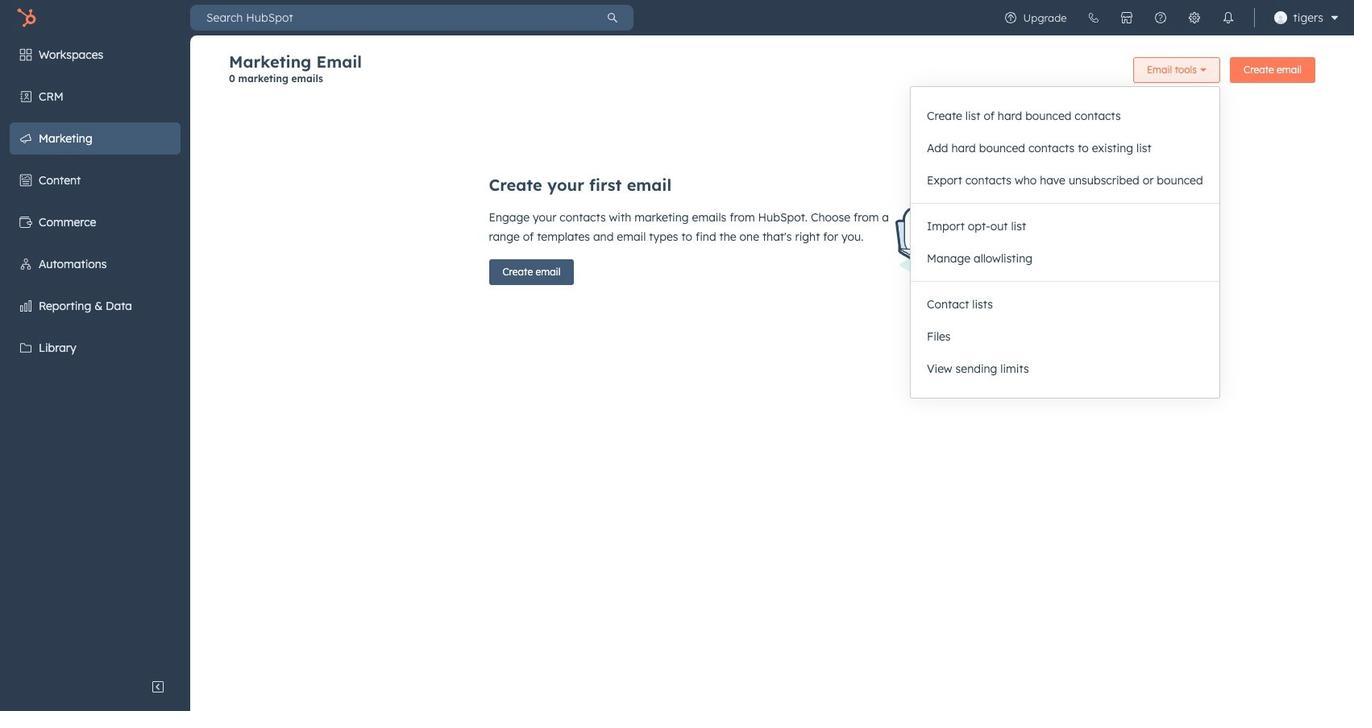 Task type: vqa. For each thing, say whether or not it's contained in the screenshot.
banner
yes



Task type: describe. For each thing, give the bounding box(es) containing it.
settings image
[[1188, 11, 1201, 24]]

help image
[[1154, 11, 1167, 24]]

Search HubSpot search field
[[190, 5, 592, 31]]

1 horizontal spatial menu
[[994, 0, 1345, 35]]



Task type: locate. For each thing, give the bounding box(es) containing it.
0 horizontal spatial menu
[[0, 35, 190, 671]]

banner
[[229, 52, 1315, 94]]

marketplaces image
[[1120, 11, 1133, 24]]

howard n/a image
[[1274, 11, 1287, 24]]

menu
[[994, 0, 1345, 35], [0, 35, 190, 671]]

notifications image
[[1222, 11, 1235, 24]]



